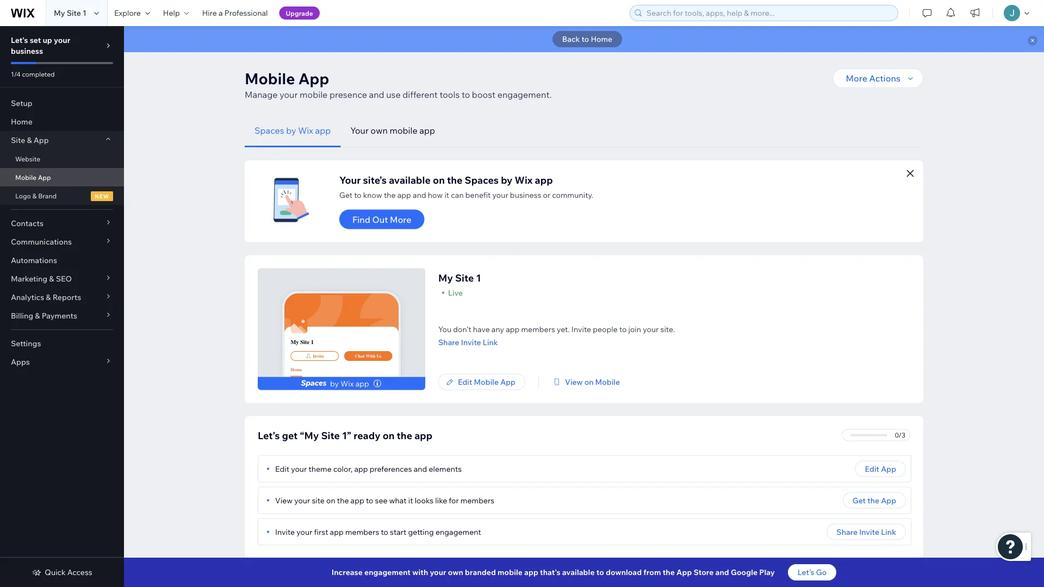 Task type: describe. For each thing, give the bounding box(es) containing it.
for
[[449, 496, 459, 505]]

your inside let's set up your business
[[54, 35, 70, 45]]

site & app button
[[0, 131, 124, 150]]

edit for edit mobile app
[[458, 377, 472, 387]]

available inside your site's available on the spaces by wix app get to know the app and how it can benefit your business or community.
[[389, 174, 431, 186]]

edit mobile app
[[458, 377, 516, 387]]

0/3
[[895, 431, 906, 440]]

to inside your site's available on the spaces by wix app get to know the app and how it can benefit your business or community.
[[354, 190, 362, 200]]

spaces inside your site's available on the spaces by wix app get to know the app and how it can benefit your business or community.
[[465, 174, 499, 186]]

different
[[403, 89, 438, 100]]

with
[[412, 568, 428, 577]]

your own mobile app button
[[341, 114, 445, 147]]

seo
[[56, 274, 72, 284]]

your inside you don't have any app members yet. invite people to join your site. share invite link
[[643, 324, 659, 334]]

chat with us
[[355, 354, 382, 359]]

get inside button
[[853, 496, 866, 505]]

spaces inside button
[[255, 125, 284, 136]]

from
[[644, 568, 661, 577]]

and right 'store'
[[716, 568, 729, 577]]

spaces by wix app
[[255, 125, 331, 136]]

setup
[[11, 98, 33, 108]]

edit app
[[865, 464, 897, 474]]

1/4
[[11, 70, 21, 78]]

payments
[[42, 311, 77, 321]]

more actions
[[846, 73, 901, 84]]

reports
[[53, 293, 81, 302]]

& for billing
[[35, 311, 40, 321]]

brand
[[38, 192, 57, 200]]

upgrade
[[286, 9, 313, 17]]

the right from
[[663, 568, 675, 577]]

analytics & reports button
[[0, 288, 124, 307]]

app right color,
[[354, 464, 368, 474]]

let's for let's get "my site 1" ready on the app
[[258, 430, 280, 442]]

let's go button
[[788, 565, 837, 581]]

spaces by wix app button
[[245, 114, 341, 147]]

0 vertical spatial engagement
[[436, 527, 481, 537]]

let's for let's go
[[798, 568, 815, 577]]

manage
[[245, 89, 278, 100]]

increase engagement with your own branded mobile app that's available to download from the app store and google play
[[332, 568, 775, 577]]

site's
[[363, 174, 387, 186]]

store
[[694, 568, 714, 577]]

looks
[[415, 496, 434, 505]]

increase
[[332, 568, 363, 577]]

have
[[473, 324, 490, 334]]

edit for edit your theme color, app preferences and elements
[[275, 464, 289, 474]]

play
[[760, 568, 775, 577]]

your own mobile app
[[351, 125, 435, 136]]

view for view your site on the app to see what it looks like for members
[[275, 496, 293, 505]]

new
[[95, 193, 109, 200]]

apps
[[11, 357, 30, 367]]

tools
[[440, 89, 460, 100]]

sidebar element
[[0, 26, 124, 588]]

invite inside "button"
[[860, 527, 880, 537]]

the right know
[[384, 190, 396, 200]]

know
[[363, 190, 382, 200]]

2 vertical spatial members
[[345, 527, 379, 537]]

app inside button
[[420, 125, 435, 136]]

tab list containing spaces by wix app
[[245, 114, 924, 147]]

join
[[629, 324, 641, 334]]

app inside you don't have any app members yet. invite people to join your site. share invite link
[[506, 324, 520, 334]]

back to home
[[562, 34, 613, 44]]

billing & payments
[[11, 311, 77, 321]]

& for site
[[27, 135, 32, 145]]

boost
[[472, 89, 496, 100]]

hire a professional link
[[196, 0, 274, 26]]

people
[[593, 324, 618, 334]]

get the app button
[[843, 493, 906, 509]]

1 horizontal spatial share invite link button
[[827, 524, 906, 540]]

home link
[[0, 113, 124, 131]]

let's get "my site 1" ready on the app
[[258, 430, 433, 442]]

can
[[451, 190, 464, 200]]

mobile app link
[[0, 168, 124, 187]]

branded
[[465, 568, 496, 577]]

0 vertical spatial 1
[[83, 8, 86, 18]]

and inside mobile app manage your mobile presence and use different tools to boost engagement.
[[369, 89, 384, 100]]

to left the download
[[597, 568, 604, 577]]

2 horizontal spatial my
[[438, 272, 453, 284]]

presence
[[330, 89, 367, 100]]

0 horizontal spatial my
[[54, 8, 65, 18]]

with
[[366, 354, 376, 359]]

invite right yet.
[[572, 324, 591, 334]]

app inside button
[[315, 125, 331, 136]]

set
[[30, 35, 41, 45]]

explore
[[114, 8, 141, 18]]

marketing & seo
[[11, 274, 72, 284]]

mobile app manage your mobile presence and use different tools to boost engagement.
[[245, 69, 552, 100]]

mobile inside button
[[390, 125, 418, 136]]

your inside mobile app manage your mobile presence and use different tools to boost engagement.
[[280, 89, 298, 100]]

back to home alert
[[124, 26, 1044, 52]]

start
[[390, 527, 407, 537]]

site
[[312, 496, 325, 505]]

by wix app
[[330, 379, 369, 388]]

on inside button
[[585, 377, 594, 387]]

that's
[[540, 568, 561, 577]]

app down chat
[[356, 379, 369, 388]]

upgrade button
[[279, 7, 320, 20]]

you don't have any app members yet. invite people to join your site. share invite link
[[438, 324, 675, 347]]

any
[[492, 324, 504, 334]]

us
[[377, 354, 382, 359]]

wix inside your site's available on the spaces by wix app get to know the app and how it can benefit your business or community.
[[515, 174, 533, 186]]

first
[[314, 527, 328, 537]]

app up elements
[[415, 430, 433, 442]]

1"
[[342, 430, 352, 442]]

marketing & seo button
[[0, 270, 124, 288]]

get
[[282, 430, 298, 442]]

it inside your site's available on the spaces by wix app get to know the app and how it can benefit your business or community.
[[445, 190, 449, 200]]

own inside your own mobile app button
[[371, 125, 388, 136]]

1 vertical spatial engagement
[[364, 568, 411, 577]]

website
[[15, 155, 40, 163]]

1 horizontal spatial 1
[[311, 339, 314, 346]]

mobile inside mobile app manage your mobile presence and use different tools to boost engagement.
[[245, 69, 295, 88]]

to inside button
[[582, 34, 589, 44]]

to inside you don't have any app members yet. invite people to join your site. share invite link
[[620, 324, 627, 334]]

share inside you don't have any app members yet. invite people to join your site. share invite link
[[438, 338, 459, 347]]

1 horizontal spatial share
[[837, 527, 858, 537]]

benefit
[[466, 190, 491, 200]]

elements
[[429, 464, 462, 474]]

marketing
[[11, 274, 47, 284]]

get the app
[[853, 496, 897, 505]]

the up 'can'
[[447, 174, 463, 186]]

quick access button
[[32, 568, 92, 578]]

contacts
[[11, 219, 44, 228]]

home inside button
[[591, 34, 613, 44]]

site & app
[[11, 135, 49, 145]]

1/4 completed
[[11, 70, 55, 78]]

& for logo
[[32, 192, 37, 200]]



Task type: vqa. For each thing, say whether or not it's contained in the screenshot.


Task type: locate. For each thing, give the bounding box(es) containing it.
2 vertical spatial wix
[[341, 379, 354, 388]]

get
[[339, 190, 353, 200], [853, 496, 866, 505]]

to right back
[[582, 34, 589, 44]]

1 vertical spatial my
[[438, 272, 453, 284]]

business inside let's set up your business
[[11, 46, 43, 56]]

business inside your site's available on the spaces by wix app get to know the app and how it can benefit your business or community.
[[510, 190, 541, 200]]

mobile inside mobile app manage your mobile presence and use different tools to boost engagement.
[[300, 89, 328, 100]]

1 horizontal spatial spaces
[[465, 174, 499, 186]]

invite your first app members to start getting engagement
[[275, 527, 481, 537]]

spaces
[[255, 125, 284, 136], [465, 174, 499, 186]]

by inside your site's available on the spaces by wix app get to know the app and how it can benefit your business or community.
[[501, 174, 513, 186]]

more
[[846, 73, 868, 84], [390, 214, 412, 225]]

my
[[54, 8, 65, 18], [438, 272, 453, 284], [291, 339, 299, 346]]

edit mobile app button
[[438, 374, 525, 390]]

your right up
[[54, 35, 70, 45]]

app down presence
[[315, 125, 331, 136]]

let's go
[[798, 568, 827, 577]]

mobile down the website
[[15, 173, 36, 181]]

mobile down use on the left top
[[390, 125, 418, 136]]

mobile right branded
[[498, 568, 523, 577]]

Search for tools, apps, help & more... field
[[644, 5, 895, 21]]

1 horizontal spatial home
[[291, 367, 302, 373]]

spaces down manage
[[255, 125, 284, 136]]

available up how
[[389, 174, 431, 186]]

your right benefit
[[493, 190, 508, 200]]

1 horizontal spatial get
[[853, 496, 866, 505]]

share invite link button down the get the app button
[[827, 524, 906, 540]]

actions
[[870, 73, 901, 84]]

billing
[[11, 311, 33, 321]]

app inside popup button
[[34, 135, 49, 145]]

& right billing
[[35, 311, 40, 321]]

home inside sidebar element
[[11, 117, 33, 126]]

0 horizontal spatial mobile
[[300, 89, 328, 100]]

out
[[372, 214, 388, 225]]

app up or
[[535, 174, 553, 186]]

help button
[[157, 0, 196, 26]]

invite left first
[[275, 527, 295, 537]]

app
[[299, 69, 329, 88], [34, 135, 49, 145], [38, 173, 51, 181], [501, 377, 516, 387], [881, 464, 897, 474], [881, 496, 897, 505], [677, 568, 692, 577]]

wix inside button
[[298, 125, 313, 136]]

1 horizontal spatial more
[[846, 73, 868, 84]]

0 vertical spatial spaces
[[255, 125, 284, 136]]

business down let's at left
[[11, 46, 43, 56]]

0 horizontal spatial more
[[390, 214, 412, 225]]

0 horizontal spatial business
[[11, 46, 43, 56]]

google
[[731, 568, 758, 577]]

link inside "button"
[[881, 527, 897, 537]]

engagement
[[436, 527, 481, 537], [364, 568, 411, 577]]

1 horizontal spatial mobile
[[390, 125, 418, 136]]

0 horizontal spatial share
[[438, 338, 459, 347]]

edit for edit app
[[865, 464, 880, 474]]

let's left go
[[798, 568, 815, 577]]

app left see
[[351, 496, 364, 505]]

0 vertical spatial your
[[351, 125, 369, 136]]

1 horizontal spatial business
[[510, 190, 541, 200]]

by inside button
[[286, 125, 296, 136]]

2 horizontal spatial 1
[[476, 272, 481, 284]]

find out more button
[[339, 210, 425, 229]]

2 vertical spatial mobile
[[498, 568, 523, 577]]

more inside dropdown button
[[846, 73, 868, 84]]

your inside your site's available on the spaces by wix app get to know the app and how it can benefit your business or community.
[[339, 174, 361, 186]]

1 horizontal spatial own
[[448, 568, 463, 577]]

and left use on the left top
[[369, 89, 384, 100]]

edit down get
[[275, 464, 289, 474]]

app inside mobile app manage your mobile presence and use different tools to boost engagement.
[[299, 69, 329, 88]]

what
[[389, 496, 407, 505]]

spaces up benefit
[[465, 174, 499, 186]]

app down 'different'
[[420, 125, 435, 136]]

get up share invite link
[[853, 496, 866, 505]]

get inside your site's available on the spaces by wix app get to know the app and how it can benefit your business or community.
[[339, 190, 353, 200]]

your left site
[[294, 496, 310, 505]]

1 vertical spatial members
[[461, 496, 495, 505]]

edit down don't
[[458, 377, 472, 387]]

1
[[83, 8, 86, 18], [476, 272, 481, 284], [311, 339, 314, 346]]

quick
[[45, 568, 66, 577]]

2 horizontal spatial my site 1
[[438, 272, 481, 284]]

view your site on the app to see what it looks like for members
[[275, 496, 495, 505]]

1 vertical spatial available
[[562, 568, 595, 577]]

& for marketing
[[49, 274, 54, 284]]

0 horizontal spatial own
[[371, 125, 388, 136]]

to inside mobile app manage your mobile presence and use different tools to boost engagement.
[[462, 89, 470, 100]]

view down you don't have any app members yet. invite people to join your site. share invite link
[[565, 377, 583, 387]]

1 vertical spatial spaces
[[465, 174, 499, 186]]

and inside your site's available on the spaces by wix app get to know the app and how it can benefit your business or community.
[[413, 190, 426, 200]]

1 horizontal spatial edit
[[458, 377, 472, 387]]

find out more
[[353, 214, 412, 225]]

1 vertical spatial mobile
[[390, 125, 418, 136]]

your down presence
[[351, 125, 369, 136]]

share down the get the app button
[[837, 527, 858, 537]]

2 vertical spatial by
[[330, 379, 339, 388]]

0 vertical spatial my site 1
[[54, 8, 86, 18]]

the down edit app button
[[868, 496, 880, 505]]

the
[[447, 174, 463, 186], [384, 190, 396, 200], [397, 430, 412, 442], [337, 496, 349, 505], [868, 496, 880, 505], [663, 568, 675, 577]]

1 horizontal spatial my
[[291, 339, 299, 346]]

wix
[[298, 125, 313, 136], [515, 174, 533, 186], [341, 379, 354, 388]]

1 vertical spatial share
[[837, 527, 858, 537]]

0 horizontal spatial it
[[408, 496, 413, 505]]

to left start on the bottom of the page
[[381, 527, 388, 537]]

invite left chat
[[313, 354, 324, 359]]

& inside popup button
[[27, 135, 32, 145]]

0 horizontal spatial by
[[286, 125, 296, 136]]

members left start on the bottom of the page
[[345, 527, 379, 537]]

& right "logo"
[[32, 192, 37, 200]]

edit your theme color, app preferences and elements
[[275, 464, 462, 474]]

setup link
[[0, 94, 124, 113]]

0 horizontal spatial share invite link button
[[438, 338, 675, 347]]

your left first
[[297, 527, 313, 537]]

to left join
[[620, 324, 627, 334]]

communications button
[[0, 233, 124, 251]]

automations
[[11, 256, 57, 265]]

view on mobile button
[[552, 377, 620, 387]]

members inside you don't have any app members yet. invite people to join your site. share invite link
[[521, 324, 555, 334]]

or
[[543, 190, 551, 200]]

on
[[433, 174, 445, 186], [585, 377, 594, 387], [383, 430, 395, 442], [326, 496, 335, 505]]

& inside popup button
[[46, 293, 51, 302]]

0 vertical spatial more
[[846, 73, 868, 84]]

view left site
[[275, 496, 293, 505]]

1 horizontal spatial available
[[562, 568, 595, 577]]

view for view on mobile
[[565, 377, 583, 387]]

to left know
[[354, 190, 362, 200]]

the right site
[[337, 496, 349, 505]]

available right that's
[[562, 568, 595, 577]]

1 vertical spatial 1
[[476, 272, 481, 284]]

own left branded
[[448, 568, 463, 577]]

edit app button
[[856, 461, 906, 477]]

home
[[591, 34, 613, 44], [11, 117, 33, 126], [291, 367, 302, 373]]

to
[[582, 34, 589, 44], [462, 89, 470, 100], [354, 190, 362, 200], [620, 324, 627, 334], [366, 496, 373, 505], [381, 527, 388, 537], [597, 568, 604, 577]]

0 vertical spatial view
[[565, 377, 583, 387]]

your inside your site's available on the spaces by wix app get to know the app and how it can benefit your business or community.
[[493, 190, 508, 200]]

0 horizontal spatial edit
[[275, 464, 289, 474]]

0 vertical spatial business
[[11, 46, 43, 56]]

share invite link
[[837, 527, 897, 537]]

get left know
[[339, 190, 353, 200]]

2 horizontal spatial by
[[501, 174, 513, 186]]

on inside your site's available on the spaces by wix app get to know the app and how it can benefit your business or community.
[[433, 174, 445, 186]]

2 vertical spatial my
[[291, 339, 299, 346]]

share down you
[[438, 338, 459, 347]]

0 horizontal spatial engagement
[[364, 568, 411, 577]]

app
[[315, 125, 331, 136], [420, 125, 435, 136], [535, 174, 553, 186], [397, 190, 411, 200], [506, 324, 520, 334], [356, 379, 369, 388], [415, 430, 433, 442], [354, 464, 368, 474], [351, 496, 364, 505], [330, 527, 344, 537], [524, 568, 539, 577]]

more inside button
[[390, 214, 412, 225]]

1 vertical spatial business
[[510, 190, 541, 200]]

don't
[[453, 324, 471, 334]]

automations link
[[0, 251, 124, 270]]

it left 'can'
[[445, 190, 449, 200]]

tab list
[[245, 114, 924, 147]]

business
[[11, 46, 43, 56], [510, 190, 541, 200]]

1 horizontal spatial it
[[445, 190, 449, 200]]

view on mobile
[[565, 377, 620, 387]]

mobile down people
[[595, 377, 620, 387]]

0 vertical spatial let's
[[258, 430, 280, 442]]

link
[[483, 338, 498, 347], [881, 527, 897, 537]]

invite down the get the app button
[[860, 527, 880, 537]]

1 vertical spatial view
[[275, 496, 293, 505]]

the up preferences
[[397, 430, 412, 442]]

& left reports
[[46, 293, 51, 302]]

let's left get
[[258, 430, 280, 442]]

link down the get the app button
[[881, 527, 897, 537]]

0 vertical spatial link
[[483, 338, 498, 347]]

mobile app
[[15, 173, 51, 181]]

1 horizontal spatial engagement
[[436, 527, 481, 537]]

engagement left with
[[364, 568, 411, 577]]

1 horizontal spatial link
[[881, 527, 897, 537]]

0 horizontal spatial view
[[275, 496, 293, 505]]

app left how
[[397, 190, 411, 200]]

0 horizontal spatial get
[[339, 190, 353, 200]]

0 horizontal spatial home
[[11, 117, 33, 126]]

your for site's
[[339, 174, 361, 186]]

0 vertical spatial get
[[339, 190, 353, 200]]

by
[[286, 125, 296, 136], [501, 174, 513, 186], [330, 379, 339, 388]]

app right first
[[330, 527, 344, 537]]

0 vertical spatial members
[[521, 324, 555, 334]]

1 vertical spatial my site 1
[[438, 272, 481, 284]]

0 horizontal spatial spaces
[[255, 125, 284, 136]]

live
[[448, 288, 463, 298]]

hire
[[202, 8, 217, 18]]

your right with
[[430, 568, 446, 577]]

2 vertical spatial home
[[291, 367, 302, 373]]

0 horizontal spatial link
[[483, 338, 498, 347]]

& left seo
[[49, 274, 54, 284]]

0 vertical spatial available
[[389, 174, 431, 186]]

& for analytics
[[46, 293, 51, 302]]

logo
[[15, 192, 31, 200]]

preferences
[[370, 464, 412, 474]]

members left yet.
[[521, 324, 555, 334]]

your right join
[[643, 324, 659, 334]]

mobile left presence
[[300, 89, 328, 100]]

view inside button
[[565, 377, 583, 387]]

1 vertical spatial more
[[390, 214, 412, 225]]

mobile up manage
[[245, 69, 295, 88]]

0 horizontal spatial members
[[345, 527, 379, 537]]

my site 1
[[54, 8, 86, 18], [438, 272, 481, 284], [291, 339, 314, 346]]

0 vertical spatial my
[[54, 8, 65, 18]]

1 vertical spatial own
[[448, 568, 463, 577]]

1 vertical spatial it
[[408, 496, 413, 505]]

engagement down for
[[436, 527, 481, 537]]

2 horizontal spatial home
[[591, 34, 613, 44]]

view
[[565, 377, 583, 387], [275, 496, 293, 505]]

edit up get the app
[[865, 464, 880, 474]]

link inside you don't have any app members yet. invite people to join your site. share invite link
[[483, 338, 498, 347]]

your inside button
[[351, 125, 369, 136]]

site
[[67, 8, 81, 18], [11, 135, 25, 145], [455, 272, 474, 284], [300, 339, 310, 346], [321, 430, 340, 442]]

billing & payments button
[[0, 307, 124, 325]]

settings
[[11, 339, 41, 348]]

mobile
[[245, 69, 295, 88], [15, 173, 36, 181], [474, 377, 499, 387], [595, 377, 620, 387]]

1 vertical spatial home
[[11, 117, 33, 126]]

invite down don't
[[461, 338, 481, 347]]

more right out
[[390, 214, 412, 225]]

0 horizontal spatial wix
[[298, 125, 313, 136]]

your left theme
[[291, 464, 307, 474]]

contacts button
[[0, 214, 124, 233]]

engagement.
[[498, 89, 552, 100]]

1 horizontal spatial view
[[565, 377, 583, 387]]

members right for
[[461, 496, 495, 505]]

1 vertical spatial link
[[881, 527, 897, 537]]

2 horizontal spatial members
[[521, 324, 555, 334]]

2 vertical spatial my site 1
[[291, 339, 314, 346]]

2 vertical spatial 1
[[311, 339, 314, 346]]

1 horizontal spatial wix
[[341, 379, 354, 388]]

to left see
[[366, 496, 373, 505]]

2 horizontal spatial mobile
[[498, 568, 523, 577]]

more left the actions
[[846, 73, 868, 84]]

it right what
[[408, 496, 413, 505]]

0 vertical spatial own
[[371, 125, 388, 136]]

own
[[371, 125, 388, 136], [448, 568, 463, 577]]

settings link
[[0, 335, 124, 353]]

app left that's
[[524, 568, 539, 577]]

members
[[521, 324, 555, 334], [461, 496, 495, 505], [345, 527, 379, 537]]

business left or
[[510, 190, 541, 200]]

logo & brand
[[15, 192, 57, 200]]

mobile down have
[[474, 377, 499, 387]]

2 horizontal spatial wix
[[515, 174, 533, 186]]

back to home button
[[553, 31, 622, 47]]

site.
[[661, 324, 675, 334]]

0 vertical spatial share
[[438, 338, 459, 347]]

edit
[[458, 377, 472, 387], [275, 464, 289, 474], [865, 464, 880, 474]]

your site's available on the spaces by wix app get to know the app and how it can benefit your business or community.
[[339, 174, 594, 200]]

0 horizontal spatial my site 1
[[54, 8, 86, 18]]

the inside the get the app button
[[868, 496, 880, 505]]

1 horizontal spatial let's
[[798, 568, 815, 577]]

your for own
[[351, 125, 369, 136]]

and left how
[[413, 190, 426, 200]]

0 vertical spatial home
[[591, 34, 613, 44]]

share invite link button
[[438, 338, 675, 347], [827, 524, 906, 540]]

1 horizontal spatial my site 1
[[291, 339, 314, 346]]

apps button
[[0, 353, 124, 372]]

app right "any"
[[506, 324, 520, 334]]

1 vertical spatial your
[[339, 174, 361, 186]]

0 vertical spatial by
[[286, 125, 296, 136]]

your left the site's
[[339, 174, 361, 186]]

your right manage
[[280, 89, 298, 100]]

link down "any"
[[483, 338, 498, 347]]

1 horizontal spatial members
[[461, 496, 495, 505]]

0 vertical spatial mobile
[[300, 89, 328, 100]]

& up the website
[[27, 135, 32, 145]]

site inside site & app popup button
[[11, 135, 25, 145]]

color,
[[333, 464, 353, 474]]

let's
[[11, 35, 28, 45]]

see
[[375, 496, 388, 505]]

1 vertical spatial share invite link button
[[827, 524, 906, 540]]

0 horizontal spatial let's
[[258, 430, 280, 442]]

0 vertical spatial it
[[445, 190, 449, 200]]

to right tools
[[462, 89, 470, 100]]

0 vertical spatial wix
[[298, 125, 313, 136]]

0 vertical spatial share invite link button
[[438, 338, 675, 347]]

mobile inside sidebar element
[[15, 173, 36, 181]]

and left elements
[[414, 464, 427, 474]]

website link
[[0, 150, 124, 168]]

access
[[67, 568, 92, 577]]

own down use on the left top
[[371, 125, 388, 136]]

let's inside let's go "button"
[[798, 568, 815, 577]]

share invite link button down yet.
[[438, 338, 675, 347]]

share
[[438, 338, 459, 347], [837, 527, 858, 537]]

0 horizontal spatial available
[[389, 174, 431, 186]]

yet.
[[557, 324, 570, 334]]

1 vertical spatial wix
[[515, 174, 533, 186]]

1 horizontal spatial by
[[330, 379, 339, 388]]

help
[[163, 8, 180, 18]]

analytics
[[11, 293, 44, 302]]



